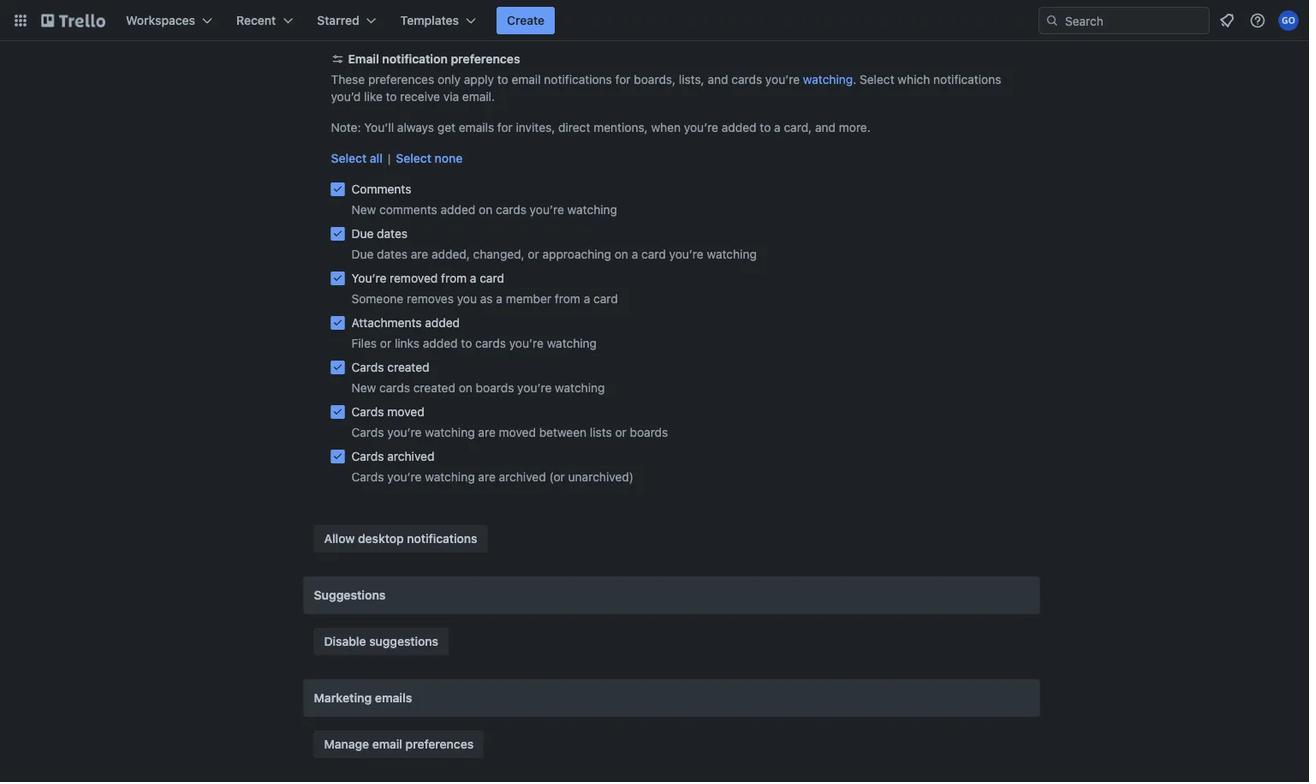Task type: locate. For each thing, give the bounding box(es) containing it.
0 horizontal spatial emails
[[375, 691, 412, 705]]

a
[[775, 120, 781, 134], [632, 247, 639, 261], [470, 271, 477, 285], [496, 292, 503, 306], [584, 292, 591, 306]]

0 vertical spatial email
[[512, 72, 541, 87]]

someone removes you as a member from a card
[[352, 292, 618, 306]]

1 vertical spatial due
[[352, 247, 374, 261]]

cards for cards created
[[352, 360, 384, 374]]

due
[[352, 227, 374, 241], [352, 247, 374, 261]]

notifications right which
[[934, 72, 1002, 87]]

cards right lists,
[[732, 72, 763, 87]]

on up changed,
[[479, 203, 493, 217]]

0 vertical spatial and
[[708, 72, 729, 87]]

for
[[616, 72, 631, 87], [498, 120, 513, 134]]

are up removed
[[411, 247, 429, 261]]

2 vertical spatial are
[[478, 470, 496, 484]]

lists
[[590, 425, 612, 439]]

cards for cards archived
[[352, 449, 384, 463]]

on
[[479, 203, 493, 217], [615, 247, 629, 261], [459, 381, 473, 395]]

you'll
[[364, 120, 394, 134]]

allow
[[324, 532, 355, 546]]

2 dates from the top
[[377, 247, 408, 261]]

to inside . select which notifications you'd like to receive via email.
[[386, 90, 397, 104]]

new for new cards created on boards you're watching
[[352, 381, 376, 395]]

0 horizontal spatial moved
[[388, 405, 425, 419]]

card down approaching
[[594, 292, 618, 306]]

like
[[364, 90, 383, 104]]

are down "cards you're watching are moved between lists or boards"
[[478, 470, 496, 484]]

or right lists
[[615, 425, 627, 439]]

cards up changed,
[[496, 203, 527, 217]]

manage
[[324, 737, 369, 751]]

invites,
[[516, 120, 555, 134]]

1 horizontal spatial emails
[[459, 120, 494, 134]]

notification
[[382, 52, 448, 66]]

email right the manage
[[372, 737, 403, 751]]

preferences for email
[[406, 737, 474, 751]]

2 new from the top
[[352, 381, 376, 395]]

1 vertical spatial card
[[480, 271, 505, 285]]

new down comments
[[352, 203, 376, 217]]

manage email preferences link
[[314, 731, 484, 758]]

you
[[457, 292, 477, 306]]

1 vertical spatial on
[[615, 247, 629, 261]]

card up as
[[480, 271, 505, 285]]

archived
[[388, 449, 435, 463], [499, 470, 546, 484]]

cards for cards you're watching are archived (or unarchived)
[[352, 470, 384, 484]]

or
[[528, 247, 539, 261], [380, 336, 392, 350], [615, 425, 627, 439]]

notifications up the direct
[[544, 72, 612, 87]]

suggestions
[[369, 634, 439, 649]]

0 horizontal spatial and
[[708, 72, 729, 87]]

create
[[507, 13, 545, 27]]

moved
[[388, 405, 425, 419], [499, 425, 536, 439]]

0 vertical spatial preferences
[[451, 52, 520, 66]]

cards for cards moved
[[352, 405, 384, 419]]

direct
[[559, 120, 591, 134]]

0 horizontal spatial email
[[372, 737, 403, 751]]

select left "all"
[[331, 151, 367, 165]]

boards right lists
[[630, 425, 668, 439]]

0 vertical spatial emails
[[459, 120, 494, 134]]

0 vertical spatial dates
[[377, 227, 408, 241]]

cards
[[732, 72, 763, 87], [496, 203, 527, 217], [476, 336, 506, 350], [380, 381, 410, 395]]

boards,
[[634, 72, 676, 87]]

to
[[498, 72, 509, 87], [386, 90, 397, 104], [760, 120, 771, 134], [461, 336, 472, 350]]

0 vertical spatial moved
[[388, 405, 425, 419]]

disable
[[324, 634, 366, 649]]

4 cards from the top
[[352, 449, 384, 463]]

created down cards created
[[414, 381, 456, 395]]

select
[[860, 72, 895, 87], [331, 151, 367, 165], [396, 151, 432, 165]]

cards down as
[[476, 336, 506, 350]]

note:
[[331, 120, 361, 134]]

0 horizontal spatial from
[[441, 271, 467, 285]]

a up you
[[470, 271, 477, 285]]

marketing
[[314, 691, 372, 705]]

for left invites,
[[498, 120, 513, 134]]

more.
[[839, 120, 871, 134]]

between
[[539, 425, 587, 439]]

dates down comments
[[377, 227, 408, 241]]

1 vertical spatial are
[[478, 425, 496, 439]]

1 new from the top
[[352, 203, 376, 217]]

are for cards archived
[[478, 470, 496, 484]]

you're
[[352, 271, 387, 285]]

preferences
[[451, 52, 520, 66], [368, 72, 435, 87], [406, 737, 474, 751]]

1 horizontal spatial and
[[816, 120, 836, 134]]

1 dates from the top
[[377, 227, 408, 241]]

select all button
[[331, 150, 383, 167]]

as
[[480, 292, 493, 306]]

1 vertical spatial dates
[[377, 247, 408, 261]]

dates down due dates
[[377, 247, 408, 261]]

cards archived
[[352, 449, 435, 463]]

1 horizontal spatial archived
[[499, 470, 546, 484]]

0 horizontal spatial archived
[[388, 449, 435, 463]]

new
[[352, 203, 376, 217], [352, 381, 376, 395]]

you're
[[766, 72, 800, 87], [684, 120, 719, 134], [530, 203, 564, 217], [670, 247, 704, 261], [510, 336, 544, 350], [518, 381, 552, 395], [388, 425, 422, 439], [388, 470, 422, 484]]

3 cards from the top
[[352, 425, 384, 439]]

and right card,
[[816, 120, 836, 134]]

preferences for notification
[[451, 52, 520, 66]]

are
[[411, 247, 429, 261], [478, 425, 496, 439], [478, 470, 496, 484]]

2 cards from the top
[[352, 405, 384, 419]]

to right apply
[[498, 72, 509, 87]]

select right |
[[396, 151, 432, 165]]

create button
[[497, 7, 555, 34]]

email
[[512, 72, 541, 87], [372, 737, 403, 751]]

dates for due dates are added, changed, or approaching on a card you're watching
[[377, 247, 408, 261]]

select all | select none
[[331, 151, 463, 165]]

added,
[[432, 247, 470, 261]]

card,
[[784, 120, 812, 134]]

1 horizontal spatial on
[[479, 203, 493, 217]]

1 horizontal spatial email
[[512, 72, 541, 87]]

0 vertical spatial new
[[352, 203, 376, 217]]

2 horizontal spatial or
[[615, 425, 627, 439]]

2 vertical spatial card
[[594, 292, 618, 306]]

moved up cards archived
[[388, 405, 425, 419]]

or down attachments
[[380, 336, 392, 350]]

emails up manage email preferences
[[375, 691, 412, 705]]

2 vertical spatial preferences
[[406, 737, 474, 751]]

0 vertical spatial due
[[352, 227, 374, 241]]

dates for due dates
[[377, 227, 408, 241]]

recent button
[[226, 7, 304, 34]]

1 vertical spatial boards
[[630, 425, 668, 439]]

0 horizontal spatial notifications
[[407, 532, 478, 546]]

1 vertical spatial new
[[352, 381, 376, 395]]

card
[[642, 247, 666, 261], [480, 271, 505, 285], [594, 292, 618, 306]]

notifications
[[544, 72, 612, 87], [934, 72, 1002, 87], [407, 532, 478, 546]]

1 cards from the top
[[352, 360, 384, 374]]

2 vertical spatial on
[[459, 381, 473, 395]]

1 vertical spatial or
[[380, 336, 392, 350]]

select inside . select which notifications you'd like to receive via email.
[[860, 72, 895, 87]]

(or
[[550, 470, 565, 484]]

notifications inside . select which notifications you'd like to receive via email.
[[934, 72, 1002, 87]]

emails right get
[[459, 120, 494, 134]]

2 due from the top
[[352, 247, 374, 261]]

2 horizontal spatial notifications
[[934, 72, 1002, 87]]

1 vertical spatial and
[[816, 120, 836, 134]]

archived down cards moved
[[388, 449, 435, 463]]

added up "added,"
[[441, 203, 476, 217]]

5 cards from the top
[[352, 470, 384, 484]]

0 horizontal spatial or
[[380, 336, 392, 350]]

0 horizontal spatial on
[[459, 381, 473, 395]]

0 vertical spatial from
[[441, 271, 467, 285]]

cards created
[[352, 360, 430, 374]]

1 vertical spatial moved
[[499, 425, 536, 439]]

cards moved
[[352, 405, 425, 419]]

notifications right desktop
[[407, 532, 478, 546]]

you'd
[[331, 90, 361, 104]]

0 vertical spatial for
[[616, 72, 631, 87]]

emails
[[459, 120, 494, 134], [375, 691, 412, 705]]

archived left '(or'
[[499, 470, 546, 484]]

are up the cards you're watching are archived (or unarchived)
[[478, 425, 496, 439]]

on right approaching
[[615, 247, 629, 261]]

from down "added,"
[[441, 271, 467, 285]]

0 vertical spatial or
[[528, 247, 539, 261]]

0 vertical spatial created
[[388, 360, 430, 374]]

select none button
[[396, 150, 463, 167]]

0 horizontal spatial for
[[498, 120, 513, 134]]

1 vertical spatial preferences
[[368, 72, 435, 87]]

moved left between
[[499, 425, 536, 439]]

unarchived)
[[569, 470, 634, 484]]

due dates
[[352, 227, 408, 241]]

0 vertical spatial boards
[[476, 381, 514, 395]]

1 vertical spatial emails
[[375, 691, 412, 705]]

|
[[388, 151, 391, 165]]

and right lists,
[[708, 72, 729, 87]]

open information menu image
[[1250, 12, 1267, 29]]

select right "." on the right top
[[860, 72, 895, 87]]

recent
[[236, 13, 276, 27]]

boards up "cards you're watching are moved between lists or boards"
[[476, 381, 514, 395]]

someone
[[352, 292, 404, 306]]

1 vertical spatial from
[[555, 292, 581, 306]]

to down you
[[461, 336, 472, 350]]

. select which notifications you'd like to receive via email.
[[331, 72, 1002, 104]]

2 horizontal spatial card
[[642, 247, 666, 261]]

1 due from the top
[[352, 227, 374, 241]]

new down cards created
[[352, 381, 376, 395]]

2 horizontal spatial on
[[615, 247, 629, 261]]

or right changed,
[[528, 247, 539, 261]]

cards
[[352, 360, 384, 374], [352, 405, 384, 419], [352, 425, 384, 439], [352, 449, 384, 463], [352, 470, 384, 484]]

for left boards,
[[616, 72, 631, 87]]

created down links
[[388, 360, 430, 374]]

boards
[[476, 381, 514, 395], [630, 425, 668, 439]]

and
[[708, 72, 729, 87], [816, 120, 836, 134]]

card right approaching
[[642, 247, 666, 261]]

0 vertical spatial on
[[479, 203, 493, 217]]

to right like
[[386, 90, 397, 104]]

marketing emails
[[314, 691, 412, 705]]

email right apply
[[512, 72, 541, 87]]

on down files or links added to cards you're watching
[[459, 381, 473, 395]]

from right member
[[555, 292, 581, 306]]

from
[[441, 271, 467, 285], [555, 292, 581, 306]]

2 horizontal spatial select
[[860, 72, 895, 87]]



Task type: vqa. For each thing, say whether or not it's contained in the screenshot.


Task type: describe. For each thing, give the bounding box(es) containing it.
links
[[395, 336, 420, 350]]

disable suggestions link
[[314, 628, 449, 655]]

apply
[[464, 72, 494, 87]]

watching link
[[803, 72, 853, 87]]

starred button
[[307, 7, 387, 34]]

approaching
[[543, 247, 612, 261]]

email
[[348, 52, 379, 66]]

attachments
[[352, 316, 422, 330]]

files
[[352, 336, 377, 350]]

added down removes on the top left of page
[[425, 316, 460, 330]]

1 horizontal spatial moved
[[499, 425, 536, 439]]

workspaces button
[[116, 7, 223, 34]]

0 vertical spatial are
[[411, 247, 429, 261]]

all
[[370, 151, 383, 165]]

search image
[[1046, 14, 1060, 27]]

new cards created on boards you're watching
[[352, 381, 605, 395]]

added right links
[[423, 336, 458, 350]]

a right approaching
[[632, 247, 639, 261]]

you're removed from a card
[[352, 271, 505, 285]]

0 horizontal spatial boards
[[476, 381, 514, 395]]

1 vertical spatial created
[[414, 381, 456, 395]]

cards you're watching are archived (or unarchived)
[[352, 470, 634, 484]]

due for due dates are added, changed, or approaching on a card you're watching
[[352, 247, 374, 261]]

comments
[[380, 203, 438, 217]]

1 horizontal spatial card
[[594, 292, 618, 306]]

to left card,
[[760, 120, 771, 134]]

new for new comments added on cards you're watching
[[352, 203, 376, 217]]

2 vertical spatial or
[[615, 425, 627, 439]]

0 notifications image
[[1217, 10, 1238, 31]]

suggestions
[[314, 588, 386, 602]]

a right as
[[496, 292, 503, 306]]

cards down cards created
[[380, 381, 410, 395]]

get
[[438, 120, 456, 134]]

1 horizontal spatial or
[[528, 247, 539, 261]]

lists,
[[679, 72, 705, 87]]

due dates are added, changed, or approaching on a card you're watching
[[352, 247, 757, 261]]

primary element
[[0, 0, 1310, 41]]

1 horizontal spatial for
[[616, 72, 631, 87]]

0 horizontal spatial card
[[480, 271, 505, 285]]

0 vertical spatial archived
[[388, 449, 435, 463]]

are for cards moved
[[478, 425, 496, 439]]

a left card,
[[775, 120, 781, 134]]

removed
[[390, 271, 438, 285]]

0 vertical spatial card
[[642, 247, 666, 261]]

1 vertical spatial email
[[372, 737, 403, 751]]

when
[[651, 120, 681, 134]]

manage email preferences
[[324, 737, 474, 751]]

none
[[435, 151, 463, 165]]

these
[[331, 72, 365, 87]]

member
[[506, 292, 552, 306]]

due for due dates
[[352, 227, 374, 241]]

removes
[[407, 292, 454, 306]]

0 horizontal spatial select
[[331, 151, 367, 165]]

Search field
[[1060, 8, 1210, 33]]

a down approaching
[[584, 292, 591, 306]]

cards you're watching are moved between lists or boards
[[352, 425, 668, 439]]

on for cards
[[479, 203, 493, 217]]

allow desktop notifications
[[324, 532, 478, 546]]

added left card,
[[722, 120, 757, 134]]

back to home image
[[41, 7, 105, 34]]

.
[[853, 72, 857, 87]]

only
[[438, 72, 461, 87]]

1 horizontal spatial from
[[555, 292, 581, 306]]

on for boards
[[459, 381, 473, 395]]

files or links added to cards you're watching
[[352, 336, 597, 350]]

desktop
[[358, 532, 404, 546]]

comments
[[352, 182, 412, 196]]

changed,
[[473, 247, 525, 261]]

templates button
[[390, 7, 487, 34]]

mentions,
[[594, 120, 648, 134]]

starred
[[317, 13, 360, 27]]

receive
[[400, 90, 440, 104]]

1 vertical spatial archived
[[499, 470, 546, 484]]

new comments added on cards you're watching
[[352, 203, 618, 217]]

1 horizontal spatial select
[[396, 151, 432, 165]]

these preferences only apply to email notifications for boards, lists, and cards you're watching
[[331, 72, 853, 87]]

note: you'll always get emails for invites, direct mentions, when you're added to a card, and more.
[[331, 120, 871, 134]]

1 vertical spatial for
[[498, 120, 513, 134]]

email.
[[463, 90, 495, 104]]

disable suggestions
[[324, 634, 439, 649]]

1 horizontal spatial boards
[[630, 425, 668, 439]]

cards for cards you're watching are moved between lists or boards
[[352, 425, 384, 439]]

which
[[898, 72, 931, 87]]

always
[[397, 120, 434, 134]]

via
[[444, 90, 459, 104]]

email notification preferences
[[348, 52, 520, 66]]

allow desktop notifications link
[[314, 525, 488, 553]]

gary orlando (garyorlando) image
[[1279, 10, 1300, 31]]

attachments added
[[352, 316, 460, 330]]

workspaces
[[126, 13, 195, 27]]

templates
[[401, 13, 459, 27]]

1 horizontal spatial notifications
[[544, 72, 612, 87]]



